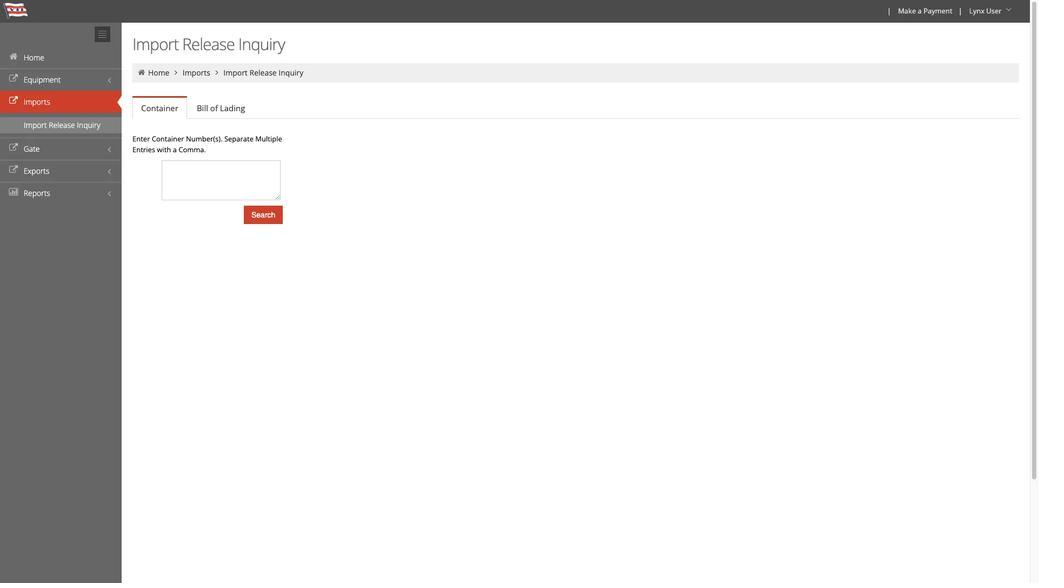 Task type: locate. For each thing, give the bounding box(es) containing it.
import up gate
[[24, 120, 47, 130]]

equipment link
[[0, 69, 122, 91]]

0 horizontal spatial angle right image
[[171, 69, 181, 76]]

external link image
[[8, 75, 19, 83], [8, 144, 19, 152], [8, 167, 19, 174]]

0 vertical spatial release
[[182, 33, 235, 55]]

home
[[24, 52, 44, 63], [148, 68, 169, 78]]

gate link
[[0, 138, 122, 160]]

separate
[[224, 134, 254, 144]]

1 horizontal spatial a
[[918, 6, 922, 16]]

home link up "equipment"
[[0, 46, 122, 69]]

1 horizontal spatial |
[[958, 6, 962, 16]]

enter container number(s).  separate multiple entries with a comma.
[[132, 134, 282, 155]]

import up lading
[[223, 68, 248, 78]]

0 horizontal spatial imports
[[24, 97, 50, 107]]

lynx
[[969, 6, 984, 16]]

1 vertical spatial container
[[152, 134, 184, 144]]

imports link up bill
[[183, 68, 210, 78]]

1 vertical spatial release
[[249, 68, 277, 78]]

1 horizontal spatial home link
[[148, 68, 169, 78]]

2 horizontal spatial import
[[223, 68, 248, 78]]

1 vertical spatial imports
[[24, 97, 50, 107]]

import release inquiry link
[[223, 68, 303, 78], [0, 117, 122, 134]]

2 vertical spatial import release inquiry
[[24, 120, 100, 130]]

container
[[141, 103, 178, 114], [152, 134, 184, 144]]

1 vertical spatial inquiry
[[279, 68, 303, 78]]

import
[[132, 33, 179, 55], [223, 68, 248, 78], [24, 120, 47, 130]]

2 vertical spatial external link image
[[8, 167, 19, 174]]

external link image
[[8, 97, 19, 105]]

home link
[[0, 46, 122, 69], [148, 68, 169, 78]]

3 external link image from the top
[[8, 167, 19, 174]]

search button
[[244, 206, 283, 224]]

2 vertical spatial release
[[49, 120, 75, 130]]

angle right image up of
[[212, 69, 222, 76]]

0 vertical spatial imports link
[[183, 68, 210, 78]]

home image
[[137, 69, 146, 76]]

|
[[887, 6, 891, 16], [958, 6, 962, 16]]

make a payment
[[898, 6, 952, 16]]

external link image inside "exports" link
[[8, 167, 19, 174]]

0 horizontal spatial import release inquiry link
[[0, 117, 122, 134]]

| left make
[[887, 6, 891, 16]]

external link image up bar chart image
[[8, 167, 19, 174]]

0 vertical spatial external link image
[[8, 75, 19, 83]]

imports link down "equipment"
[[0, 91, 122, 113]]

comma.
[[179, 145, 206, 155]]

external link image left gate
[[8, 144, 19, 152]]

home right home image at top left
[[24, 52, 44, 63]]

None text field
[[162, 161, 281, 201]]

1 vertical spatial import release inquiry link
[[0, 117, 122, 134]]

1 | from the left
[[887, 6, 891, 16]]

angle right image right home icon
[[171, 69, 181, 76]]

release
[[182, 33, 235, 55], [249, 68, 277, 78], [49, 120, 75, 130]]

| left lynx
[[958, 6, 962, 16]]

container up enter
[[141, 103, 178, 114]]

imports
[[183, 68, 210, 78], [24, 97, 50, 107]]

external link image inside gate link
[[8, 144, 19, 152]]

1 horizontal spatial imports link
[[183, 68, 210, 78]]

inquiry
[[238, 33, 285, 55], [279, 68, 303, 78], [77, 120, 100, 130]]

reports link
[[0, 182, 122, 204]]

a right make
[[918, 6, 922, 16]]

external link image inside equipment link
[[8, 75, 19, 83]]

2 horizontal spatial release
[[249, 68, 277, 78]]

import release inquiry link up gate link
[[0, 117, 122, 134]]

exports link
[[0, 160, 122, 182]]

2 | from the left
[[958, 6, 962, 16]]

import release inquiry
[[132, 33, 285, 55], [223, 68, 303, 78], [24, 120, 100, 130]]

0 vertical spatial import
[[132, 33, 179, 55]]

1 vertical spatial a
[[173, 145, 177, 155]]

2 vertical spatial import
[[24, 120, 47, 130]]

0 vertical spatial import release inquiry link
[[223, 68, 303, 78]]

1 vertical spatial import
[[223, 68, 248, 78]]

equipment
[[24, 75, 61, 85]]

1 angle right image from the left
[[171, 69, 181, 76]]

lading
[[220, 103, 245, 114]]

2 external link image from the top
[[8, 144, 19, 152]]

home link right home icon
[[148, 68, 169, 78]]

1 horizontal spatial home
[[148, 68, 169, 78]]

1 horizontal spatial angle right image
[[212, 69, 222, 76]]

1 horizontal spatial release
[[182, 33, 235, 55]]

0 horizontal spatial imports link
[[0, 91, 122, 113]]

bill of lading
[[197, 103, 245, 114]]

0 horizontal spatial |
[[887, 6, 891, 16]]

external link image up external link icon
[[8, 75, 19, 83]]

imports down "equipment"
[[24, 97, 50, 107]]

1 horizontal spatial import release inquiry link
[[223, 68, 303, 78]]

1 vertical spatial external link image
[[8, 144, 19, 152]]

a
[[918, 6, 922, 16], [173, 145, 177, 155]]

import release inquiry link up lading
[[223, 68, 303, 78]]

0 horizontal spatial import
[[24, 120, 47, 130]]

0 horizontal spatial a
[[173, 145, 177, 155]]

home right home icon
[[148, 68, 169, 78]]

container up with
[[152, 134, 184, 144]]

enter
[[132, 134, 150, 144]]

number(s).
[[186, 134, 222, 144]]

angle right image
[[171, 69, 181, 76], [212, 69, 222, 76]]

a right with
[[173, 145, 177, 155]]

0 vertical spatial inquiry
[[238, 33, 285, 55]]

0 horizontal spatial home
[[24, 52, 44, 63]]

imports up bill
[[183, 68, 210, 78]]

import up home icon
[[132, 33, 179, 55]]

0 vertical spatial imports
[[183, 68, 210, 78]]

1 vertical spatial import release inquiry
[[223, 68, 303, 78]]

1 external link image from the top
[[8, 75, 19, 83]]

imports link
[[183, 68, 210, 78], [0, 91, 122, 113]]



Task type: vqa. For each thing, say whether or not it's contained in the screenshot.
Versiant Image
no



Task type: describe. For each thing, give the bounding box(es) containing it.
container link
[[132, 98, 187, 119]]

1 vertical spatial imports link
[[0, 91, 122, 113]]

1 vertical spatial home
[[148, 68, 169, 78]]

external link image for equipment
[[8, 75, 19, 83]]

0 horizontal spatial home link
[[0, 46, 122, 69]]

imports inside 'link'
[[24, 97, 50, 107]]

1 horizontal spatial import
[[132, 33, 179, 55]]

user
[[986, 6, 1002, 16]]

0 vertical spatial home
[[24, 52, 44, 63]]

import release inquiry for left 'import release inquiry' link
[[24, 120, 100, 130]]

multiple
[[255, 134, 282, 144]]

2 angle right image from the left
[[212, 69, 222, 76]]

make
[[898, 6, 916, 16]]

2 vertical spatial inquiry
[[77, 120, 100, 130]]

bill
[[197, 103, 208, 114]]

a inside enter container number(s).  separate multiple entries with a comma.
[[173, 145, 177, 155]]

0 vertical spatial a
[[918, 6, 922, 16]]

entries
[[132, 145, 155, 155]]

external link image for gate
[[8, 144, 19, 152]]

container inside enter container number(s).  separate multiple entries with a comma.
[[152, 134, 184, 144]]

0 vertical spatial import release inquiry
[[132, 33, 285, 55]]

bill of lading link
[[188, 97, 254, 119]]

home image
[[8, 53, 19, 61]]

of
[[210, 103, 218, 114]]

1 horizontal spatial imports
[[183, 68, 210, 78]]

0 vertical spatial container
[[141, 103, 178, 114]]

make a payment link
[[893, 0, 956, 23]]

external link image for exports
[[8, 167, 19, 174]]

reports
[[24, 188, 50, 198]]

bar chart image
[[8, 189, 19, 196]]

lynx user
[[969, 6, 1002, 16]]

angle down image
[[1003, 6, 1014, 14]]

search
[[251, 211, 275, 219]]

payment
[[923, 6, 952, 16]]

import for the rightmost 'import release inquiry' link
[[223, 68, 248, 78]]

import for left 'import release inquiry' link
[[24, 120, 47, 130]]

import release inquiry for the rightmost 'import release inquiry' link
[[223, 68, 303, 78]]

gate
[[24, 144, 40, 154]]

0 horizontal spatial release
[[49, 120, 75, 130]]

lynx user link
[[964, 0, 1018, 23]]

exports
[[24, 166, 49, 176]]

with
[[157, 145, 171, 155]]



